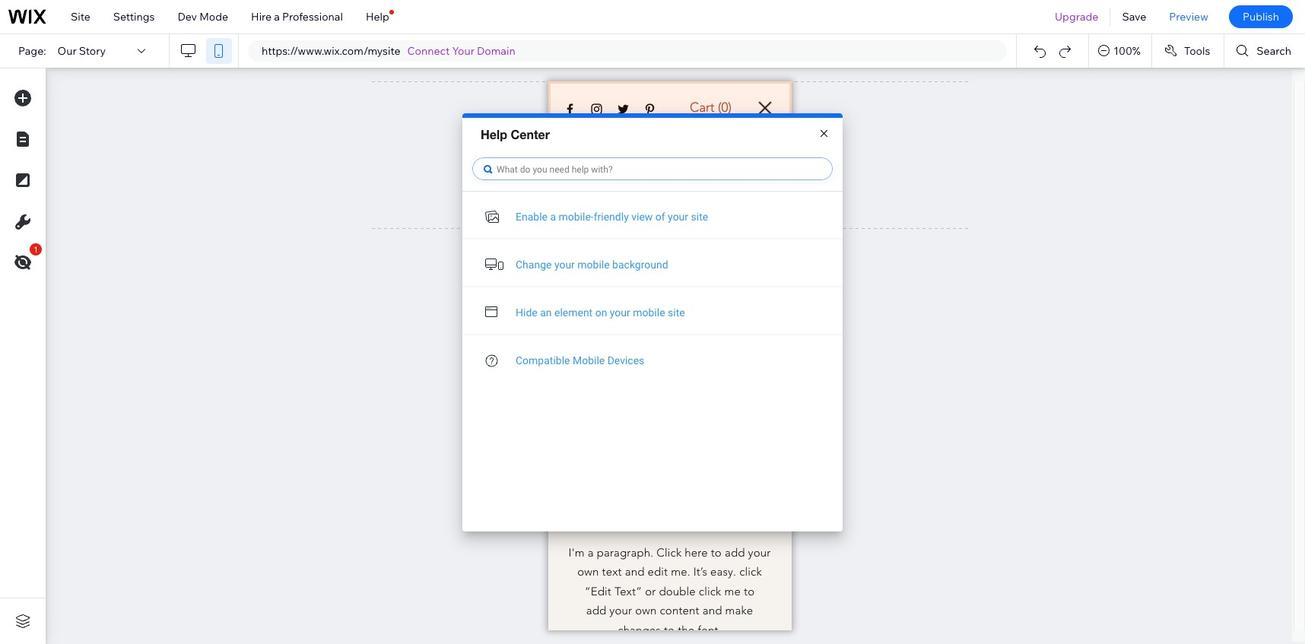Task type: locate. For each thing, give the bounding box(es) containing it.
100%
[[1114, 44, 1141, 58]]

connect
[[407, 44, 450, 58]]

professional
[[282, 10, 343, 24]]

save
[[1122, 10, 1146, 24]]

hire a professional
[[251, 10, 343, 24]]

https://www.wix.com/mysite
[[262, 44, 400, 58]]

your
[[452, 44, 475, 58]]

1 button
[[7, 243, 42, 278]]

publish
[[1243, 10, 1279, 24]]

preview
[[1169, 10, 1209, 24]]

save button
[[1111, 0, 1158, 33]]

tools
[[1184, 44, 1210, 58]]

search
[[1257, 44, 1291, 58]]

our
[[57, 44, 77, 58]]

dev mode
[[178, 10, 228, 24]]

https://www.wix.com/mysite connect your domain
[[262, 44, 515, 58]]



Task type: vqa. For each thing, say whether or not it's contained in the screenshot.
Connect
yes



Task type: describe. For each thing, give the bounding box(es) containing it.
100% button
[[1089, 34, 1151, 68]]

tools button
[[1152, 34, 1224, 68]]

our story
[[57, 44, 106, 58]]

help
[[366, 10, 389, 24]]

preview button
[[1158, 0, 1220, 33]]

story
[[79, 44, 106, 58]]

a
[[274, 10, 280, 24]]

hire
[[251, 10, 272, 24]]

domain
[[477, 44, 515, 58]]

publish button
[[1229, 5, 1293, 28]]

settings
[[113, 10, 155, 24]]

dev
[[178, 10, 197, 24]]

upgrade
[[1055, 10, 1099, 24]]

mode
[[199, 10, 228, 24]]

1
[[33, 245, 38, 254]]

site
[[71, 10, 90, 24]]

search button
[[1225, 34, 1305, 68]]



